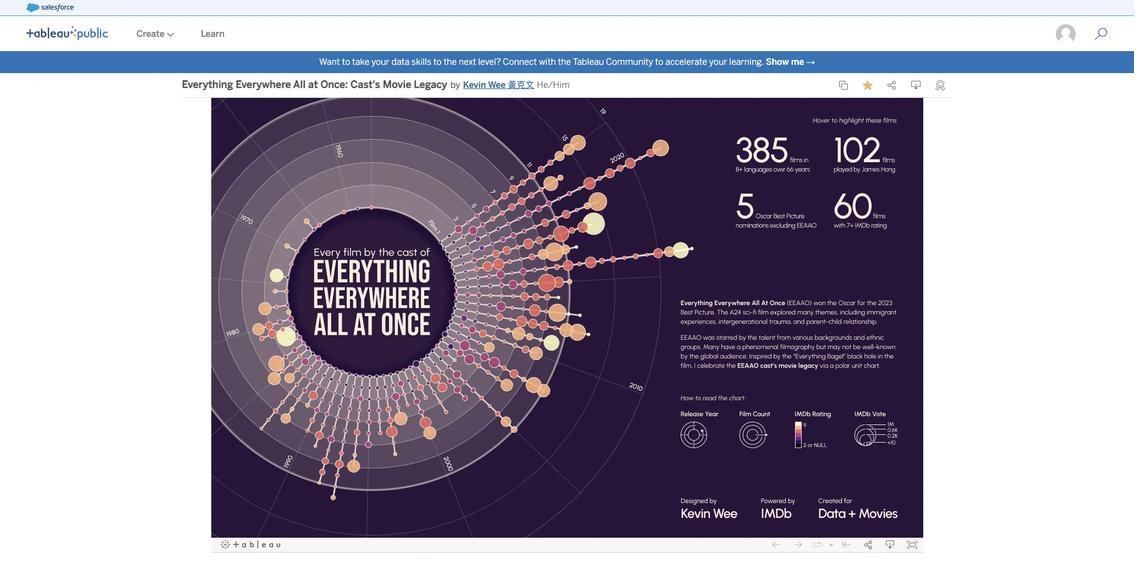 Task type: describe. For each thing, give the bounding box(es) containing it.
2 the from the left
[[558, 57, 572, 67]]

2 to from the left
[[434, 57, 442, 67]]

learning.
[[730, 57, 764, 67]]

he/him
[[537, 80, 570, 90]]

connect
[[503, 57, 537, 67]]

tableau
[[573, 57, 604, 67]]

learn link
[[188, 17, 238, 51]]

data
[[392, 57, 410, 67]]

create
[[137, 29, 165, 39]]

1 the from the left
[[444, 57, 457, 67]]

community
[[606, 57, 654, 67]]

at
[[308, 79, 318, 91]]

want
[[319, 57, 340, 67]]

with
[[539, 57, 556, 67]]

nominate for viz of the day image
[[936, 80, 946, 91]]

kevin wee 黃克文 link
[[463, 79, 535, 92]]

terry.turtle image
[[1056, 23, 1078, 45]]

take
[[352, 57, 370, 67]]

show
[[766, 57, 789, 67]]

make a copy image
[[839, 80, 849, 90]]

by
[[451, 80, 461, 90]]

next
[[459, 57, 477, 67]]

→
[[807, 57, 816, 67]]

cast's
[[351, 79, 381, 91]]

wee
[[488, 80, 506, 90]]



Task type: vqa. For each thing, say whether or not it's contained in the screenshot.
the Selected language ELEMENT
no



Task type: locate. For each thing, give the bounding box(es) containing it.
logo image
[[26, 26, 108, 40]]

0 horizontal spatial to
[[342, 57, 350, 67]]

learn
[[201, 29, 225, 39]]

show me link
[[766, 57, 805, 67]]

黃克文
[[508, 80, 535, 90]]

everything
[[182, 79, 233, 91]]

everything everywhere all at once: cast's movie legacy by kevin wee 黃克文 he/him
[[182, 79, 570, 91]]

3 to from the left
[[656, 57, 664, 67]]

movie
[[383, 79, 412, 91]]

me
[[792, 57, 805, 67]]

accelerate
[[666, 57, 708, 67]]

your right take
[[372, 57, 390, 67]]

0 horizontal spatial your
[[372, 57, 390, 67]]

skills
[[412, 57, 432, 67]]

1 horizontal spatial to
[[434, 57, 442, 67]]

want to take your data skills to the next level? connect with the tableau community to accelerate your learning. show me →
[[319, 57, 816, 67]]

kevin
[[463, 80, 487, 90]]

everywhere
[[236, 79, 291, 91]]

all
[[293, 79, 306, 91]]

1 horizontal spatial the
[[558, 57, 572, 67]]

to right skills
[[434, 57, 442, 67]]

to
[[342, 57, 350, 67], [434, 57, 442, 67], [656, 57, 664, 67]]

to left take
[[342, 57, 350, 67]]

go to search image
[[1082, 28, 1122, 41]]

the left next
[[444, 57, 457, 67]]

your
[[372, 57, 390, 67], [710, 57, 728, 67]]

1 horizontal spatial your
[[710, 57, 728, 67]]

to left accelerate
[[656, 57, 664, 67]]

your left learning.
[[710, 57, 728, 67]]

2 your from the left
[[710, 57, 728, 67]]

favorite button image
[[863, 80, 873, 90]]

salesforce logo image
[[26, 3, 74, 12]]

0 horizontal spatial the
[[444, 57, 457, 67]]

create button
[[123, 17, 188, 51]]

legacy
[[414, 79, 448, 91]]

level?
[[479, 57, 501, 67]]

the right with
[[558, 57, 572, 67]]

2 horizontal spatial to
[[656, 57, 664, 67]]

1 to from the left
[[342, 57, 350, 67]]

the
[[444, 57, 457, 67], [558, 57, 572, 67]]

once:
[[321, 79, 348, 91]]

1 your from the left
[[372, 57, 390, 67]]



